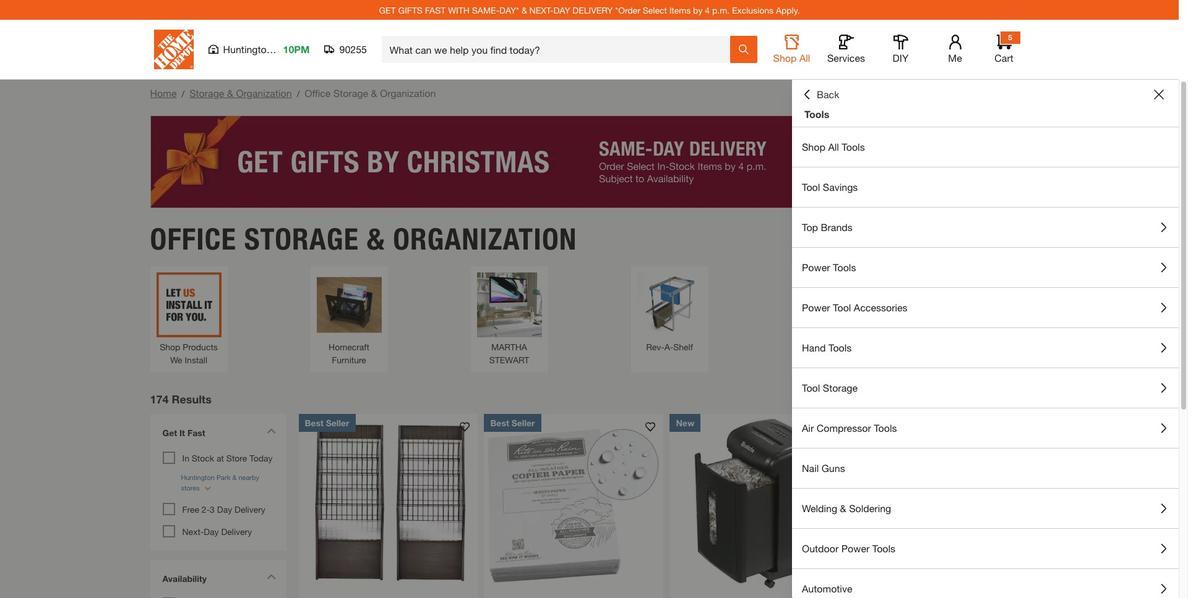 Task type: locate. For each thing, give the bounding box(es) containing it.
/ right "home" link
[[182, 88, 184, 99]]

next-
[[529, 5, 554, 15]]

1 / from the left
[[182, 88, 184, 99]]

tools down brands
[[833, 262, 856, 274]]

day down 3
[[204, 527, 219, 537]]

power inside outdoor power tools button
[[841, 543, 870, 555]]

wooden free standing 6-tier display literature brochure magazine rack in black (2-pack) image
[[299, 414, 478, 594]]

0 vertical spatial power
[[802, 262, 830, 274]]

2 horizontal spatial shop
[[802, 141, 825, 153]]

2 vertical spatial power
[[841, 543, 870, 555]]

0 vertical spatial all
[[799, 52, 810, 64]]

power inside power tools button
[[802, 262, 830, 274]]

cart
[[995, 52, 1013, 64]]

next-day delivery link
[[182, 527, 252, 537]]

nail guns link
[[792, 449, 1179, 489]]

all for shop all tools
[[828, 141, 839, 153]]

2 best seller from the left
[[490, 418, 535, 429]]

0 horizontal spatial best seller
[[305, 418, 349, 429]]

2 vertical spatial shop
[[160, 342, 180, 352]]

10pm
[[283, 43, 310, 55]]

diy
[[893, 52, 909, 64]]

2 seller from the left
[[512, 418, 535, 429]]

power tools
[[802, 262, 856, 274]]

hand tools button
[[792, 329, 1179, 368]]

1 horizontal spatial best seller
[[490, 418, 535, 429]]

shop products we install link
[[156, 273, 221, 367]]

1 horizontal spatial best
[[490, 418, 509, 429]]

outdoor power tools
[[802, 543, 895, 555]]

cx8 crosscut shredder image
[[855, 414, 1035, 594]]

delivery down free 2-3 day delivery link
[[221, 527, 252, 537]]

availability link
[[156, 567, 280, 595]]

rev a shelf image
[[637, 273, 702, 338]]

tools
[[804, 108, 829, 120], [842, 141, 865, 153], [833, 262, 856, 274], [829, 342, 852, 354], [874, 423, 897, 434], [872, 543, 895, 555]]

back button
[[802, 88, 839, 101]]

best seller for all-weather 8-1/2 in. x 11 in. 20 lbs. bulk copier paper, white (500-sheet pack) image
[[490, 418, 535, 429]]

1 vertical spatial office
[[150, 221, 236, 257]]

today
[[249, 453, 273, 464]]

nail
[[802, 463, 819, 475]]

1 horizontal spatial all
[[828, 141, 839, 153]]

back
[[817, 88, 839, 100]]

tool for tool storage
[[802, 382, 820, 394]]

day right 3
[[217, 505, 232, 515]]

delivery right 3
[[235, 505, 265, 515]]

0 horizontal spatial best
[[305, 418, 324, 429]]

rev-a-shelf
[[646, 342, 693, 352]]

What can we help you find today? search field
[[390, 37, 729, 62]]

power right outdoor
[[841, 543, 870, 555]]

tool left savings
[[802, 181, 820, 193]]

shop
[[773, 52, 797, 64], [802, 141, 825, 153], [160, 342, 180, 352]]

tool down hand
[[802, 382, 820, 394]]

1 vertical spatial tool
[[833, 302, 851, 314]]

/ down '10pm'
[[297, 88, 300, 99]]

0 horizontal spatial seller
[[326, 418, 349, 429]]

feedback link image
[[1171, 209, 1188, 276]]

1 horizontal spatial office
[[305, 87, 331, 99]]

1 vertical spatial shop
[[802, 141, 825, 153]]

same-
[[472, 5, 499, 15]]

0 horizontal spatial all
[[799, 52, 810, 64]]

1 horizontal spatial seller
[[512, 418, 535, 429]]

rev-
[[646, 342, 664, 352]]

all up back "button"
[[799, 52, 810, 64]]

get it fast
[[162, 428, 205, 438]]

home link
[[150, 87, 177, 99]]

top
[[802, 222, 818, 233]]

huntington
[[223, 43, 272, 55]]

power up wall
[[802, 302, 830, 314]]

/
[[182, 88, 184, 99], [297, 88, 300, 99]]

1 vertical spatial power
[[802, 302, 830, 314]]

welding & soldering
[[802, 503, 891, 515]]

gifts
[[398, 5, 423, 15]]

shop inside menu
[[802, 141, 825, 153]]

shop up tool savings
[[802, 141, 825, 153]]

power
[[802, 262, 830, 274], [802, 302, 830, 314], [841, 543, 870, 555]]

get
[[379, 5, 396, 15]]

shop for shop all
[[773, 52, 797, 64]]

1 horizontal spatial /
[[297, 88, 300, 99]]

home
[[150, 87, 177, 99]]

nail guns
[[802, 463, 845, 475]]

tool for tool savings
[[802, 181, 820, 193]]

get
[[162, 428, 177, 438]]

fast
[[425, 5, 446, 15]]

all inside menu
[[828, 141, 839, 153]]

all inside button
[[799, 52, 810, 64]]

power inside the power tool accessories button
[[802, 302, 830, 314]]

me button
[[935, 35, 975, 64]]

2 vertical spatial tool
[[802, 382, 820, 394]]

office supplies image
[[958, 273, 1023, 338]]

2-
[[202, 505, 210, 515]]

power down top
[[802, 262, 830, 274]]

delivery
[[573, 5, 613, 15]]

0 vertical spatial office
[[305, 87, 331, 99]]

free 2-3 day delivery
[[182, 505, 265, 515]]

shop up we
[[160, 342, 180, 352]]

air compressor tools button
[[792, 409, 1179, 449]]

2 best from the left
[[490, 418, 509, 429]]

it
[[179, 428, 185, 438]]

all up tool savings
[[828, 141, 839, 153]]

p.m.
[[712, 5, 730, 15]]

items
[[669, 5, 691, 15]]

shop down 'apply.'
[[773, 52, 797, 64]]

shop all tools link
[[792, 127, 1179, 167]]

menu
[[792, 127, 1179, 599]]

0 vertical spatial shop
[[773, 52, 797, 64]]

1 best seller from the left
[[305, 418, 349, 429]]

organization
[[236, 87, 292, 99], [380, 87, 436, 99], [393, 221, 577, 257]]

power tools button
[[792, 248, 1179, 288]]

0 horizontal spatial shop
[[160, 342, 180, 352]]

cart 5
[[995, 33, 1013, 64]]

results
[[172, 393, 212, 406]]

0 vertical spatial tool
[[802, 181, 820, 193]]

stewart
[[489, 355, 529, 365]]

office storage & organization
[[150, 221, 577, 257]]

welding
[[802, 503, 837, 515]]

0 horizontal spatial /
[[182, 88, 184, 99]]

1 vertical spatial all
[[828, 141, 839, 153]]

seller for wooden free standing 6-tier display literature brochure magazine rack in black (2-pack) image on the bottom left of the page
[[326, 418, 349, 429]]

1 vertical spatial delivery
[[221, 527, 252, 537]]

in stock at store today link
[[182, 453, 273, 464]]

office
[[305, 87, 331, 99], [150, 221, 236, 257]]

tools right hand
[[829, 342, 852, 354]]

top brands
[[802, 222, 853, 233]]

shop all button
[[772, 35, 812, 64]]

seller
[[326, 418, 349, 429], [512, 418, 535, 429]]

shop all tools
[[802, 141, 865, 153]]

free
[[182, 505, 199, 515]]

day
[[217, 505, 232, 515], [204, 527, 219, 537]]

tools down back "button"
[[804, 108, 829, 120]]

1 seller from the left
[[326, 418, 349, 429]]

automotive
[[802, 584, 852, 595]]

tools up savings
[[842, 141, 865, 153]]

shop inside shop products we install
[[160, 342, 180, 352]]

services
[[827, 52, 865, 64]]

power tool accessories button
[[792, 288, 1179, 328]]

1 horizontal spatial shop
[[773, 52, 797, 64]]

shop for shop products we install
[[160, 342, 180, 352]]

shop inside button
[[773, 52, 797, 64]]

with
[[448, 5, 470, 15]]

all-weather 8-1/2 in. x 11 in. 20 lbs. bulk copier paper, white (500-sheet pack) image
[[484, 414, 664, 594]]

tool left accessories
[[833, 302, 851, 314]]

1 best from the left
[[305, 418, 324, 429]]



Task type: vqa. For each thing, say whether or not it's contained in the screenshot.
Apply.
yes



Task type: describe. For each thing, give the bounding box(es) containing it.
tool savings link
[[792, 168, 1179, 207]]

0 horizontal spatial office
[[150, 221, 236, 257]]

top brands button
[[792, 208, 1179, 248]]

30 l/7.9 gal. paper shredder cross cut document shredder for credit card/cd/junk mail shredder for office home image
[[670, 414, 849, 594]]

drawer close image
[[1154, 90, 1164, 100]]

soldering
[[849, 503, 891, 515]]

me
[[948, 52, 962, 64]]

90255
[[339, 43, 367, 55]]

at
[[217, 453, 224, 464]]

shop for shop all tools
[[802, 141, 825, 153]]

air
[[802, 423, 814, 434]]

shop products we install
[[160, 342, 218, 365]]

174 results
[[150, 393, 212, 406]]

wall mounted link
[[797, 273, 862, 354]]

0 vertical spatial delivery
[[235, 505, 265, 515]]

the home depot logo image
[[154, 30, 193, 69]]

2 / from the left
[[297, 88, 300, 99]]

best for all-weather 8-1/2 in. x 11 in. 20 lbs. bulk copier paper, white (500-sheet pack) image
[[490, 418, 509, 429]]

174
[[150, 393, 169, 406]]

wall mounted image
[[797, 273, 862, 338]]

homecraft
[[329, 342, 369, 352]]

in
[[182, 453, 189, 464]]

seller for all-weather 8-1/2 in. x 11 in. 20 lbs. bulk copier paper, white (500-sheet pack) image
[[512, 418, 535, 429]]

services button
[[826, 35, 866, 64]]

select
[[643, 5, 667, 15]]

tools down the "soldering"
[[872, 543, 895, 555]]

next-day delivery
[[182, 527, 252, 537]]

get gifts fast with same-day* & next-day delivery *order select items by 4 p.m. exclusions apply.
[[379, 5, 800, 15]]

accessories
[[854, 302, 908, 314]]

*order
[[615, 5, 640, 15]]

homecraft furniture link
[[317, 273, 381, 367]]

1 vertical spatial day
[[204, 527, 219, 537]]

& inside button
[[840, 503, 846, 515]]

homecraft furniture image
[[317, 273, 381, 338]]

rev-a-shelf link
[[637, 273, 702, 354]]

martha stewart link
[[477, 273, 542, 367]]

we
[[170, 355, 182, 365]]

shop all
[[773, 52, 810, 64]]

day
[[553, 5, 570, 15]]

park
[[275, 43, 295, 55]]

tool storage
[[802, 382, 858, 394]]

automotive button
[[792, 570, 1179, 599]]

free 2-3 day delivery link
[[182, 505, 265, 515]]

0 vertical spatial day
[[217, 505, 232, 515]]

a-
[[664, 342, 673, 352]]

welding & soldering button
[[792, 489, 1179, 529]]

next-
[[182, 527, 204, 537]]

get it fast link
[[156, 420, 280, 449]]

products
[[183, 342, 218, 352]]

all for shop all
[[799, 52, 810, 64]]

mounted
[[822, 342, 856, 352]]

stock
[[192, 453, 214, 464]]

homecraft furniture
[[329, 342, 369, 365]]

best seller for wooden free standing 6-tier display literature brochure magazine rack in black (2-pack) image on the bottom left of the page
[[305, 418, 349, 429]]

exclusions
[[732, 5, 774, 15]]

shelf
[[673, 342, 693, 352]]

new
[[676, 418, 694, 429]]

store
[[226, 453, 247, 464]]

shop products we install image
[[156, 273, 221, 338]]

best for wooden free standing 6-tier display literature brochure magazine rack in black (2-pack) image on the bottom left of the page
[[305, 418, 324, 429]]

hand tools
[[802, 342, 852, 354]]

power tool accessories
[[802, 302, 908, 314]]

wall
[[803, 342, 819, 352]]

sponsored banner image
[[150, 116, 1029, 209]]

storage & organization link
[[189, 87, 292, 99]]

tools right compressor
[[874, 423, 897, 434]]

outdoor
[[802, 543, 839, 555]]

outdoor power tools button
[[792, 530, 1179, 569]]

tool storage button
[[792, 369, 1179, 408]]

air compressor tools
[[802, 423, 897, 434]]

in stock at store today
[[182, 453, 273, 464]]

4
[[705, 5, 710, 15]]

tool savings
[[802, 181, 858, 193]]

martha stewart image
[[477, 273, 542, 338]]

home / storage & organization / office storage & organization
[[150, 87, 436, 99]]

martha
[[491, 342, 527, 352]]

martha stewart
[[489, 342, 529, 365]]

hand
[[802, 342, 826, 354]]

savings
[[823, 181, 858, 193]]

5
[[1008, 33, 1012, 42]]

by
[[693, 5, 703, 15]]

compressor
[[817, 423, 871, 434]]

day*
[[499, 5, 519, 15]]

power for power tools
[[802, 262, 830, 274]]

install
[[185, 355, 207, 365]]

furniture
[[332, 355, 366, 365]]

wall mounted
[[803, 342, 856, 352]]

power for power tool accessories
[[802, 302, 830, 314]]

menu containing shop all tools
[[792, 127, 1179, 599]]

3
[[210, 505, 215, 515]]

guns
[[822, 463, 845, 475]]

diy button
[[881, 35, 920, 64]]

availability
[[162, 574, 207, 584]]

fast
[[187, 428, 205, 438]]

storage inside button
[[823, 382, 858, 394]]



